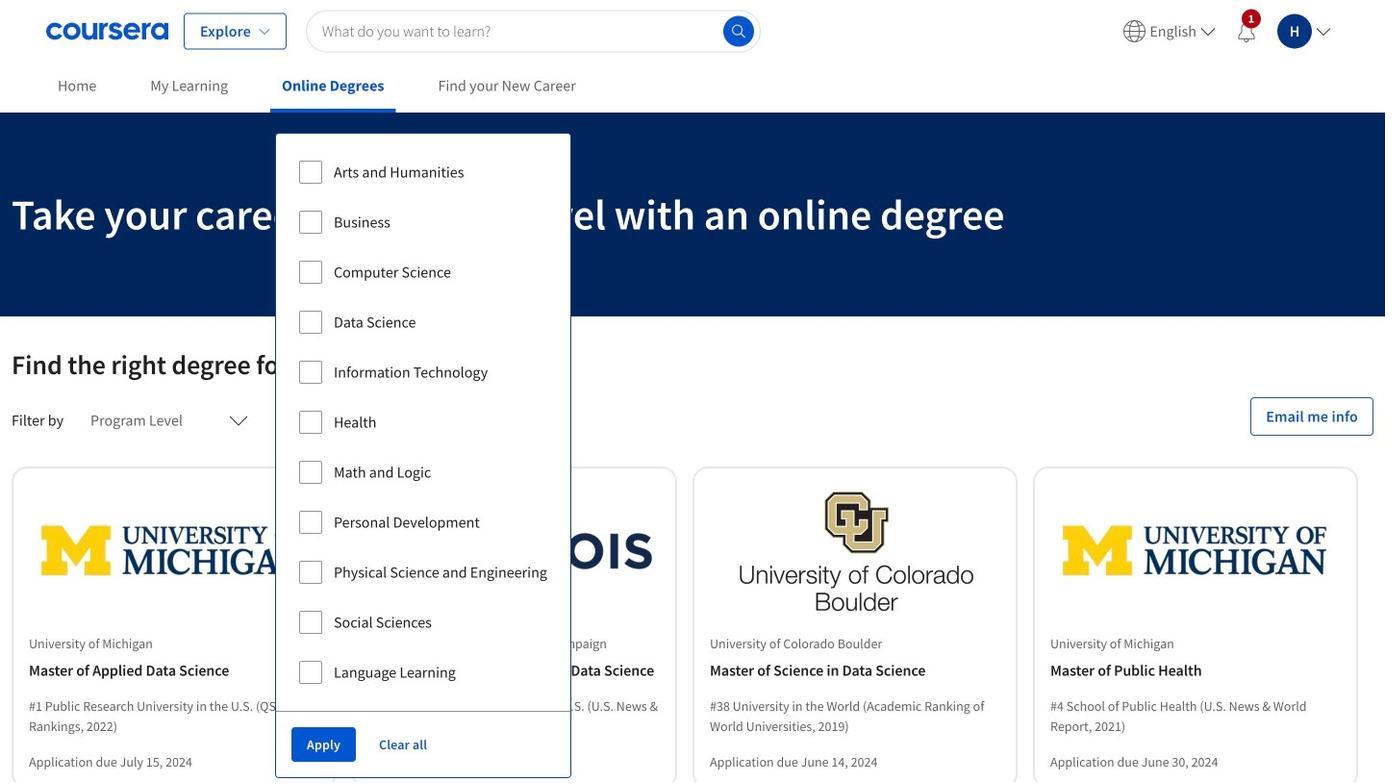 Task type: locate. For each thing, give the bounding box(es) containing it.
0 horizontal spatial university of michigan image
[[29, 634, 153, 653]]

menu
[[1116, 0, 1340, 63]]

university of michigan image
[[29, 634, 153, 653], [1051, 634, 1175, 653]]

university of illinois at urbana-champaign image
[[370, 634, 607, 653]]

1 horizontal spatial university of michigan image
[[1051, 634, 1175, 653]]

user dropdown menu for howard pettiford image
[[1278, 14, 1332, 49]]

2 university of michigan image from the left
[[1051, 634, 1175, 653]]

None search field
[[306, 10, 761, 52]]

university of colorado boulder image
[[710, 634, 883, 653]]



Task type: describe. For each thing, give the bounding box(es) containing it.
1 university of michigan image from the left
[[29, 634, 153, 653]]



Task type: vqa. For each thing, say whether or not it's contained in the screenshot.
1st university of michigan image from the left
yes



